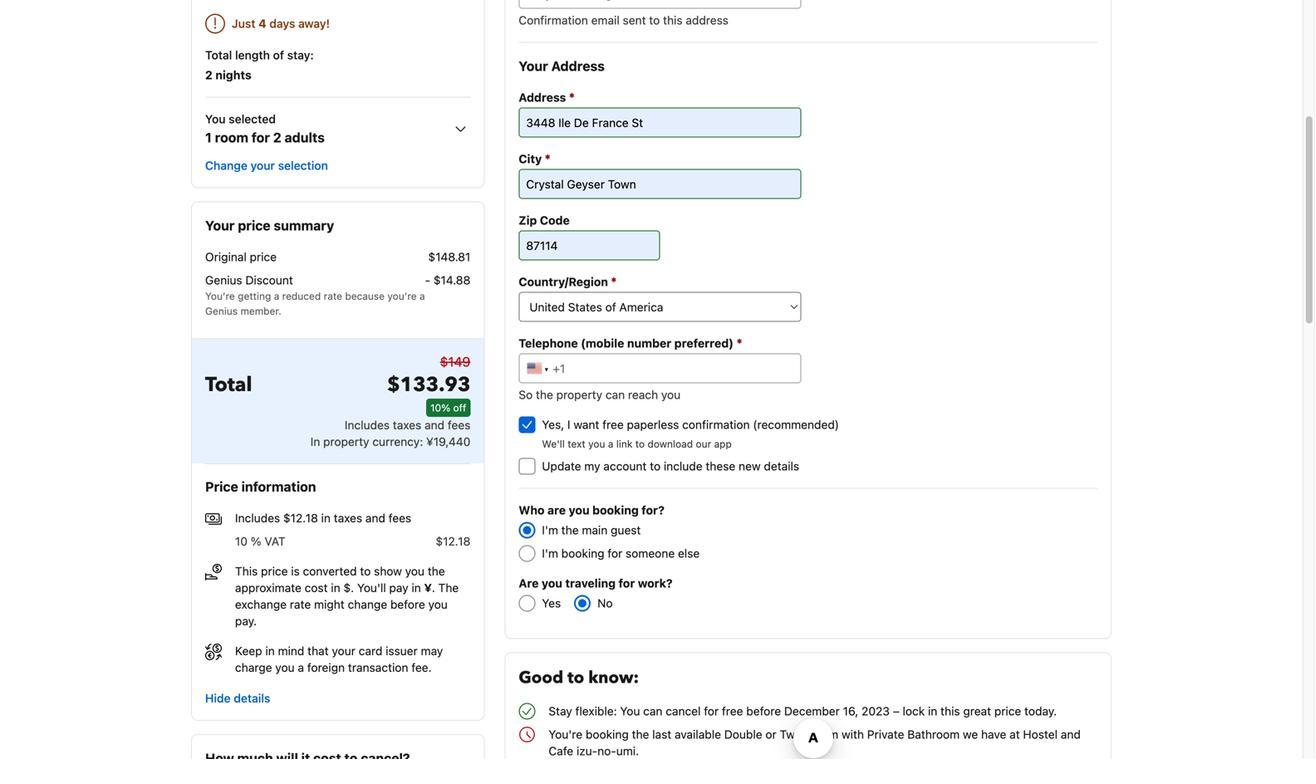 Task type: describe. For each thing, give the bounding box(es) containing it.
bathroom
[[908, 728, 960, 742]]

hostel
[[1023, 728, 1058, 742]]

this price is converted to show you the approximate cost in $. you'll pay in
[[235, 565, 445, 595]]

we
[[963, 728, 978, 742]]

0 vertical spatial address
[[551, 58, 605, 74]]

. the exchange rate might change before you pay.
[[235, 581, 459, 628]]

paperless
[[627, 418, 679, 432]]

no-
[[598, 745, 616, 758]]

yes
[[542, 597, 561, 610]]

i'm for i'm booking for someone else
[[542, 547, 558, 561]]

for up available
[[704, 705, 719, 718]]

private
[[867, 728, 905, 742]]

1 genius from the top
[[205, 273, 242, 287]]

show
[[374, 565, 402, 578]]

good to know:
[[519, 667, 639, 690]]

cancel
[[666, 705, 701, 718]]

1
[[205, 130, 212, 145]]

10 % vat
[[235, 535, 286, 548]]

text
[[568, 438, 586, 450]]

room
[[215, 130, 248, 145]]

app
[[714, 438, 732, 450]]

Zip Code text field
[[519, 231, 660, 261]]

hide details
[[205, 692, 270, 706]]

total for total length of stay: 2 nights
[[205, 48, 232, 62]]

great
[[963, 705, 992, 718]]

price information
[[205, 479, 316, 495]]

confirmation
[[682, 418, 750, 432]]

zip code
[[519, 214, 570, 227]]

price for this
[[261, 565, 288, 578]]

yes, i want free paperless confirmation (recommended) we'll text you a link to download our app
[[542, 418, 839, 450]]

original price
[[205, 250, 277, 264]]

10
[[235, 535, 248, 548]]

today.
[[1025, 705, 1057, 718]]

price for your
[[238, 218, 271, 234]]

includes inside 10% off includes taxes and fees in property currency: ¥19,440
[[345, 418, 390, 432]]

lock
[[903, 705, 925, 718]]

you right the reach
[[661, 388, 681, 402]]

last
[[653, 728, 672, 742]]

just 4 days away!
[[232, 17, 330, 30]]

city *
[[519, 151, 551, 166]]

can for cancel
[[643, 705, 663, 718]]

december
[[784, 705, 840, 718]]

you inside who are you booking for? 'element'
[[569, 504, 590, 517]]

10% off includes taxes and fees in property currency: ¥19,440
[[311, 402, 471, 449]]

.
[[432, 581, 435, 595]]

summary
[[274, 218, 334, 234]]

stay
[[549, 705, 572, 718]]

4
[[259, 17, 266, 30]]

card
[[359, 644, 383, 658]]

or
[[766, 728, 777, 742]]

are you traveling for work? element
[[506, 575, 1098, 612]]

country/region *
[[519, 274, 617, 289]]

2 genius from the top
[[205, 305, 238, 317]]

includes $12.18 in taxes and fees
[[235, 511, 412, 525]]

¥
[[424, 581, 432, 595]]

the inside this price is converted to show you the approximate cost in $. you'll pay in
[[428, 565, 445, 578]]

new
[[739, 460, 761, 473]]

and for 10% off includes taxes and fees in property currency: ¥19,440
[[425, 418, 445, 432]]

change
[[205, 159, 248, 172]]

so
[[519, 388, 533, 402]]

who
[[519, 504, 545, 517]]

have
[[981, 728, 1007, 742]]

1 vertical spatial free
[[722, 705, 743, 718]]

rate inside . the exchange rate might change before you pay.
[[290, 598, 311, 611]]

2 inside total length of stay: 2 nights
[[205, 68, 213, 82]]

i
[[568, 418, 571, 432]]

you inside this price is converted to show you the approximate cost in $. you'll pay in
[[405, 565, 425, 578]]

the right so
[[536, 388, 553, 402]]

in inside keep in mind that your card issuer may charge you a foreign transaction fee.
[[265, 644, 275, 658]]

yes,
[[542, 418, 564, 432]]

that
[[308, 644, 329, 658]]

getting
[[238, 290, 271, 302]]

want
[[574, 418, 599, 432]]

may
[[421, 644, 443, 658]]

umi.
[[616, 745, 639, 758]]

who are you booking for? element
[[519, 502, 1098, 562]]

to down double-check for typos text field
[[649, 13, 660, 27]]

the inside you're booking the last available double or twin room with private bathroom we have at hostel and cafe izu-no-umi.
[[632, 728, 649, 742]]

zip
[[519, 214, 537, 227]]

hide details button
[[199, 684, 277, 714]]

you're booking the last available double or twin room with private bathroom we have at hostel and cafe izu-no-umi.
[[549, 728, 1081, 758]]

the
[[438, 581, 459, 595]]

1 vertical spatial $12.18
[[436, 535, 471, 548]]

taxes for in
[[334, 511, 362, 525]]

original
[[205, 250, 247, 264]]

16,
[[843, 705, 859, 718]]

confirmation email sent to this address
[[519, 13, 729, 27]]

these
[[706, 460, 736, 473]]

stay:
[[287, 48, 314, 62]]

exchange
[[235, 598, 287, 611]]

(recommended)
[[753, 418, 839, 432]]

change your selection
[[205, 159, 328, 172]]

1 horizontal spatial details
[[764, 460, 800, 473]]

-
[[425, 273, 430, 287]]

main
[[582, 524, 608, 537]]

you're
[[549, 728, 583, 742]]

pay
[[389, 581, 409, 595]]

traveling
[[565, 577, 616, 590]]

you inside you selected 1 room for  2 adults
[[205, 112, 226, 126]]

1 vertical spatial before
[[747, 705, 781, 718]]

10% off element
[[426, 399, 471, 417]]

link
[[617, 438, 633, 450]]

(mobile
[[581, 337, 624, 350]]

rate inside genius discount you're getting a reduced rate because you're a genius member. - $14.88
[[324, 290, 342, 302]]

$133.93
[[387, 371, 471, 399]]



Task type: vqa. For each thing, say whether or not it's contained in the screenshot.
List
no



Task type: locate. For each thing, give the bounding box(es) containing it.
price
[[238, 218, 271, 234], [250, 250, 277, 264], [261, 565, 288, 578], [995, 705, 1022, 718]]

you're
[[205, 290, 235, 302]]

taxes inside 10% off includes taxes and fees in property currency: ¥19,440
[[393, 418, 422, 432]]

1 vertical spatial fees
[[389, 511, 412, 525]]

you right are
[[569, 504, 590, 517]]

1 horizontal spatial your
[[332, 644, 356, 658]]

1 vertical spatial your
[[205, 218, 235, 234]]

+1 text field
[[519, 354, 802, 384]]

and down 10%
[[425, 418, 445, 432]]

the down are
[[562, 524, 579, 537]]

total up nights
[[205, 48, 232, 62]]

your up original
[[205, 218, 235, 234]]

1 horizontal spatial fees
[[448, 418, 471, 432]]

for down guest
[[608, 547, 623, 561]]

are
[[519, 577, 539, 590]]

price for original
[[250, 250, 277, 264]]

can
[[606, 388, 625, 402], [643, 705, 663, 718]]

and inside 10% off includes taxes and fees in property currency: ¥19,440
[[425, 418, 445, 432]]

address
[[686, 13, 729, 27]]

booking inside you're booking the last available double or twin room with private bathroom we have at hostel and cafe izu-no-umi.
[[586, 728, 629, 742]]

* right the preferred)
[[737, 336, 743, 350]]

keep
[[235, 644, 262, 658]]

for inside you selected 1 room for  2 adults
[[252, 130, 270, 145]]

to inside this price is converted to show you the approximate cost in $. you'll pay in
[[360, 565, 371, 578]]

to right the good
[[568, 667, 584, 690]]

property right in
[[323, 435, 369, 449]]

address up address *
[[551, 58, 605, 74]]

to right link
[[636, 438, 645, 450]]

rate down cost
[[290, 598, 311, 611]]

* right city
[[545, 151, 551, 166]]

this
[[663, 13, 683, 27], [941, 705, 960, 718]]

price up approximate
[[261, 565, 288, 578]]

price up discount
[[250, 250, 277, 264]]

$.
[[344, 581, 354, 595]]

for inside 'element'
[[608, 547, 623, 561]]

change
[[348, 598, 387, 611]]

1 vertical spatial your
[[332, 644, 356, 658]]

change your selection link
[[199, 151, 335, 181]]

booking up no-
[[586, 728, 629, 742]]

0 vertical spatial details
[[764, 460, 800, 473]]

you up ¥
[[405, 565, 425, 578]]

1 horizontal spatial property
[[557, 388, 603, 402]]

0 horizontal spatial 2
[[205, 68, 213, 82]]

0 vertical spatial can
[[606, 388, 625, 402]]

for down selected
[[252, 130, 270, 145]]

member.
[[241, 305, 282, 317]]

1 horizontal spatial this
[[941, 705, 960, 718]]

you inside keep in mind that your card issuer may charge you a foreign transaction fee.
[[275, 661, 295, 675]]

1 vertical spatial booking
[[562, 547, 605, 561]]

to up you'll
[[360, 565, 371, 578]]

vat
[[265, 535, 286, 548]]

1 horizontal spatial before
[[747, 705, 781, 718]]

booking down i'm the main guest
[[562, 547, 605, 561]]

update
[[542, 460, 581, 473]]

genius discount you're getting a reduced rate because you're a genius member. - $14.88
[[205, 273, 471, 317]]

nights
[[215, 68, 252, 82]]

in left $. at the bottom left of the page
[[331, 581, 340, 595]]

price up the at
[[995, 705, 1022, 718]]

$12.18 up the
[[436, 535, 471, 548]]

and inside you're booking the last available double or twin room with private bathroom we have at hostel and cafe izu-no-umi.
[[1061, 728, 1081, 742]]

details down "charge"
[[234, 692, 270, 706]]

this left great on the bottom right of page
[[941, 705, 960, 718]]

0 horizontal spatial this
[[663, 13, 683, 27]]

0 vertical spatial rate
[[324, 290, 342, 302]]

1 horizontal spatial 2
[[273, 130, 281, 145]]

1 horizontal spatial you
[[620, 705, 640, 718]]

1 vertical spatial property
[[323, 435, 369, 449]]

None text field
[[519, 169, 802, 199]]

the up the .
[[428, 565, 445, 578]]

to down download
[[650, 460, 661, 473]]

a left link
[[608, 438, 614, 450]]

you'll
[[357, 581, 386, 595]]

booking up guest
[[593, 504, 639, 517]]

to inside yes, i want free paperless confirmation (recommended) we'll text you a link to download our app
[[636, 438, 645, 450]]

for
[[252, 130, 270, 145], [608, 547, 623, 561], [619, 577, 635, 590], [704, 705, 719, 718]]

include
[[664, 460, 703, 473]]

your for your address
[[519, 58, 548, 74]]

2 total from the top
[[205, 371, 252, 399]]

your right the change
[[251, 159, 275, 172]]

the inside who are you booking for? 'element'
[[562, 524, 579, 537]]

your
[[251, 159, 275, 172], [332, 644, 356, 658]]

and right hostel
[[1061, 728, 1081, 742]]

* for address *
[[569, 90, 575, 104]]

before inside . the exchange rate might change before you pay.
[[391, 598, 425, 611]]

1 horizontal spatial can
[[643, 705, 663, 718]]

keep in mind that your card issuer may charge you a foreign transaction fee.
[[235, 644, 443, 675]]

1 horizontal spatial includes
[[345, 418, 390, 432]]

2 left adults
[[273, 130, 281, 145]]

you inside yes, i want free paperless confirmation (recommended) we'll text you a link to download our app
[[588, 438, 605, 450]]

10%
[[430, 402, 451, 414]]

0 horizontal spatial can
[[606, 388, 625, 402]]

you're
[[388, 290, 417, 302]]

rate right the reduced
[[324, 290, 342, 302]]

0 horizontal spatial you
[[205, 112, 226, 126]]

0 vertical spatial fees
[[448, 418, 471, 432]]

can for reach
[[606, 388, 625, 402]]

your inside keep in mind that your card issuer may charge you a foreign transaction fee.
[[332, 644, 356, 658]]

my
[[585, 460, 600, 473]]

price inside this price is converted to show you the approximate cost in $. you'll pay in
[[261, 565, 288, 578]]

taxes
[[393, 418, 422, 432], [334, 511, 362, 525]]

1 vertical spatial details
[[234, 692, 270, 706]]

free up double
[[722, 705, 743, 718]]

price up "original price"
[[238, 218, 271, 234]]

reduced
[[282, 290, 321, 302]]

1 vertical spatial total
[[205, 371, 252, 399]]

can left the reach
[[606, 388, 625, 402]]

before up or
[[747, 705, 781, 718]]

* for country/region *
[[611, 274, 617, 289]]

1 vertical spatial rate
[[290, 598, 311, 611]]

0 horizontal spatial includes
[[235, 511, 280, 525]]

0 vertical spatial property
[[557, 388, 603, 402]]

2 vertical spatial booking
[[586, 728, 629, 742]]

and for includes $12.18 in taxes and fees
[[366, 511, 386, 525]]

address down your address
[[519, 91, 566, 104]]

a down mind
[[298, 661, 304, 675]]

0 vertical spatial 2
[[205, 68, 213, 82]]

1 vertical spatial 2
[[273, 130, 281, 145]]

0 horizontal spatial details
[[234, 692, 270, 706]]

guest
[[611, 524, 641, 537]]

booking for the
[[586, 728, 629, 742]]

are you traveling for work?
[[519, 577, 673, 590]]

taxes for includes
[[393, 418, 422, 432]]

rate
[[324, 290, 342, 302], [290, 598, 311, 611]]

your up address *
[[519, 58, 548, 74]]

0 vertical spatial your
[[519, 58, 548, 74]]

0 vertical spatial taxes
[[393, 418, 422, 432]]

taxes up converted
[[334, 511, 362, 525]]

you up yes
[[542, 577, 563, 590]]

0 vertical spatial free
[[603, 418, 624, 432]]

1 vertical spatial can
[[643, 705, 663, 718]]

0 horizontal spatial property
[[323, 435, 369, 449]]

foreign
[[307, 661, 345, 675]]

1 horizontal spatial free
[[722, 705, 743, 718]]

1 horizontal spatial your
[[519, 58, 548, 74]]

in up converted
[[321, 511, 331, 525]]

total length of stay: 2 nights
[[205, 48, 314, 82]]

0 horizontal spatial $12.18
[[283, 511, 318, 525]]

number
[[627, 337, 672, 350]]

adults
[[285, 130, 325, 145]]

address inside address *
[[519, 91, 566, 104]]

the
[[536, 388, 553, 402], [562, 524, 579, 537], [428, 565, 445, 578], [632, 728, 649, 742]]

reach
[[628, 388, 658, 402]]

0 horizontal spatial and
[[366, 511, 386, 525]]

details right new
[[764, 460, 800, 473]]

fees for includes $12.18 in taxes and fees
[[389, 511, 412, 525]]

status
[[205, 14, 471, 34]]

you right text
[[588, 438, 605, 450]]

0 vertical spatial includes
[[345, 418, 390, 432]]

0 vertical spatial genius
[[205, 273, 242, 287]]

in left ¥
[[412, 581, 421, 595]]

free inside yes, i want free paperless confirmation (recommended) we'll text you a link to download our app
[[603, 418, 624, 432]]

download
[[648, 438, 693, 450]]

* down your address
[[569, 90, 575, 104]]

0 vertical spatial you
[[205, 112, 226, 126]]

0 vertical spatial $12.18
[[283, 511, 318, 525]]

and up show
[[366, 511, 386, 525]]

telephone
[[519, 337, 578, 350]]

you right flexible:
[[620, 705, 640, 718]]

0 horizontal spatial your
[[205, 218, 235, 234]]

1 horizontal spatial taxes
[[393, 418, 422, 432]]

you up 1
[[205, 112, 226, 126]]

total inside total length of stay: 2 nights
[[205, 48, 232, 62]]

in left mind
[[265, 644, 275, 658]]

1 vertical spatial and
[[366, 511, 386, 525]]

1 vertical spatial taxes
[[334, 511, 362, 525]]

a
[[274, 290, 279, 302], [420, 290, 425, 302], [608, 438, 614, 450], [298, 661, 304, 675]]

%
[[251, 535, 261, 548]]

cafe
[[549, 745, 574, 758]]

2 horizontal spatial and
[[1061, 728, 1081, 742]]

fees down off
[[448, 418, 471, 432]]

a inside keep in mind that your card issuer may charge you a foreign transaction fee.
[[298, 661, 304, 675]]

charge
[[235, 661, 272, 675]]

None text field
[[519, 108, 802, 138]]

1 horizontal spatial and
[[425, 418, 445, 432]]

might
[[314, 598, 345, 611]]

status containing just
[[205, 14, 471, 34]]

no
[[598, 597, 613, 610]]

0 vertical spatial before
[[391, 598, 425, 611]]

your up foreign
[[332, 644, 356, 658]]

1 vertical spatial i'm
[[542, 547, 558, 561]]

* for city *
[[545, 151, 551, 166]]

total down 'member.'
[[205, 371, 252, 399]]

issuer
[[386, 644, 418, 658]]

0 horizontal spatial taxes
[[334, 511, 362, 525]]

fees up show
[[389, 511, 412, 525]]

who are you booking for?
[[519, 504, 665, 517]]

1 i'm from the top
[[542, 524, 558, 537]]

1 vertical spatial this
[[941, 705, 960, 718]]

fees
[[448, 418, 471, 432], [389, 511, 412, 525]]

includes up the "currency:"
[[345, 418, 390, 432]]

0 horizontal spatial before
[[391, 598, 425, 611]]

genius down you're
[[205, 305, 238, 317]]

details inside button
[[234, 692, 270, 706]]

1 vertical spatial you
[[620, 705, 640, 718]]

i'm booking for someone else
[[542, 547, 700, 561]]

1 horizontal spatial rate
[[324, 290, 342, 302]]

your for your price summary
[[205, 218, 235, 234]]

address
[[551, 58, 605, 74], [519, 91, 566, 104]]

a inside yes, i want free paperless confirmation (recommended) we'll text you a link to download our app
[[608, 438, 614, 450]]

available
[[675, 728, 721, 742]]

1 total from the top
[[205, 48, 232, 62]]

the up umi.
[[632, 728, 649, 742]]

taxes up the "currency:"
[[393, 418, 422, 432]]

total for total
[[205, 371, 252, 399]]

length
[[235, 48, 270, 62]]

are
[[548, 504, 566, 517]]

0 vertical spatial your
[[251, 159, 275, 172]]

0 vertical spatial i'm
[[542, 524, 558, 537]]

2 vertical spatial and
[[1061, 728, 1081, 742]]

0 vertical spatial this
[[663, 13, 683, 27]]

at
[[1010, 728, 1020, 742]]

preferred)
[[675, 337, 734, 350]]

address *
[[519, 90, 575, 104]]

i'm the main guest
[[542, 524, 641, 537]]

account
[[604, 460, 647, 473]]

you down mind
[[275, 661, 295, 675]]

2 left nights
[[205, 68, 213, 82]]

i'm for i'm the main guest
[[542, 524, 558, 537]]

away!
[[298, 17, 330, 30]]

includes up %
[[235, 511, 280, 525]]

free up link
[[603, 418, 624, 432]]

you inside . the exchange rate might change before you pay.
[[428, 598, 448, 611]]

in right "lock"
[[928, 705, 938, 718]]

off
[[453, 402, 466, 414]]

2 inside you selected 1 room for  2 adults
[[273, 130, 281, 145]]

i'm
[[542, 524, 558, 537], [542, 547, 558, 561]]

of
[[273, 48, 284, 62]]

because
[[345, 290, 385, 302]]

stay flexible: you can cancel for free before december 16, 2023 – lock in this great price today.
[[549, 705, 1057, 718]]

your price summary
[[205, 218, 334, 234]]

2 i'm from the top
[[542, 547, 558, 561]]

$149 $133.93
[[387, 354, 471, 399]]

0 vertical spatial and
[[425, 418, 445, 432]]

$12.18 up vat
[[283, 511, 318, 525]]

before down pay
[[391, 598, 425, 611]]

0 horizontal spatial rate
[[290, 598, 311, 611]]

0 vertical spatial total
[[205, 48, 232, 62]]

you selected 1 room for  2 adults
[[205, 112, 325, 145]]

a down discount
[[274, 290, 279, 302]]

property inside 10% off includes taxes and fees in property currency: ¥19,440
[[323, 435, 369, 449]]

fees inside 10% off includes taxes and fees in property currency: ¥19,440
[[448, 418, 471, 432]]

Double-check for typos text field
[[519, 0, 802, 9]]

this down double-check for typos text field
[[663, 13, 683, 27]]

else
[[678, 547, 700, 561]]

cost
[[305, 581, 328, 595]]

booking for for
[[562, 547, 605, 561]]

property up want
[[557, 388, 603, 402]]

0 vertical spatial booking
[[593, 504, 639, 517]]

1 horizontal spatial $12.18
[[436, 535, 471, 548]]

your
[[519, 58, 548, 74], [205, 218, 235, 234]]

can up last
[[643, 705, 663, 718]]

our
[[696, 438, 712, 450]]

know:
[[589, 667, 639, 690]]

you down the .
[[428, 598, 448, 611]]

1 vertical spatial includes
[[235, 511, 280, 525]]

telephone (mobile number preferred) *
[[519, 336, 743, 350]]

1 vertical spatial genius
[[205, 305, 238, 317]]

for?
[[642, 504, 665, 517]]

* down zip code text box
[[611, 274, 617, 289]]

0 horizontal spatial your
[[251, 159, 275, 172]]

you inside are you traveling for work? element
[[542, 577, 563, 590]]

hide
[[205, 692, 231, 706]]

a right you're
[[420, 290, 425, 302]]

1 vertical spatial address
[[519, 91, 566, 104]]

0 horizontal spatial free
[[603, 418, 624, 432]]

0 horizontal spatial fees
[[389, 511, 412, 525]]

price
[[205, 479, 238, 495]]

for left work?
[[619, 577, 635, 590]]

fees for 10% off includes taxes and fees in property currency: ¥19,440
[[448, 418, 471, 432]]

genius up you're
[[205, 273, 242, 287]]



